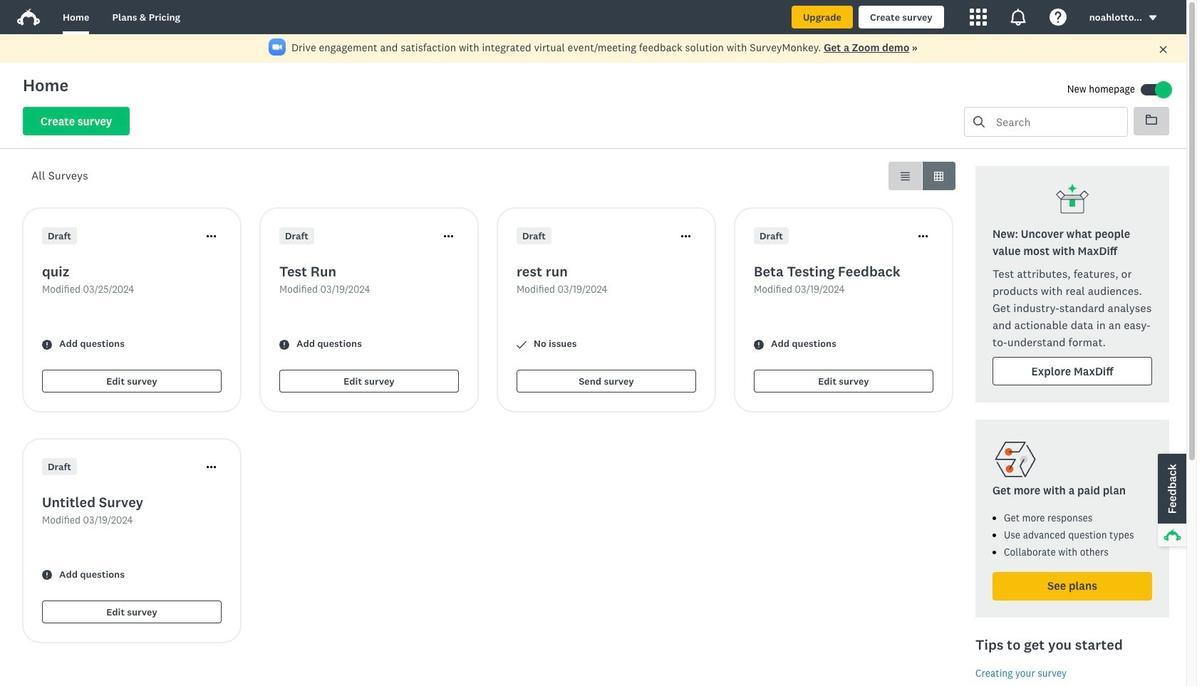 Task type: describe. For each thing, give the bounding box(es) containing it.
folders image
[[1146, 115, 1158, 125]]

max diff icon image
[[1056, 183, 1090, 217]]

1 warning image from the left
[[42, 340, 52, 350]]

search image
[[974, 116, 985, 128]]



Task type: vqa. For each thing, say whether or not it's contained in the screenshot.
CHEVRONRIGHT "image"
no



Task type: locate. For each thing, give the bounding box(es) containing it.
2 brand logo image from the top
[[17, 9, 40, 26]]

warning image
[[754, 340, 764, 350], [42, 571, 52, 581]]

products icon image
[[970, 9, 987, 26], [970, 9, 987, 26]]

x image
[[1159, 45, 1168, 54]]

0 horizontal spatial warning image
[[42, 571, 52, 581]]

Search text field
[[985, 108, 1128, 136]]

1 vertical spatial warning image
[[42, 571, 52, 581]]

brand logo image
[[17, 6, 40, 29], [17, 9, 40, 26]]

search image
[[974, 116, 985, 128]]

no issues image
[[517, 340, 527, 350]]

group
[[889, 162, 956, 190]]

1 horizontal spatial warning image
[[754, 340, 764, 350]]

0 vertical spatial warning image
[[754, 340, 764, 350]]

response based pricing icon image
[[993, 437, 1039, 483]]

1 brand logo image from the top
[[17, 6, 40, 29]]

2 warning image from the left
[[279, 340, 289, 350]]

folders image
[[1146, 114, 1158, 125]]

warning image
[[42, 340, 52, 350], [279, 340, 289, 350]]

help icon image
[[1050, 9, 1067, 26]]

dropdown arrow icon image
[[1148, 13, 1158, 23], [1150, 15, 1157, 20]]

1 horizontal spatial warning image
[[279, 340, 289, 350]]

0 horizontal spatial warning image
[[42, 340, 52, 350]]

notification center icon image
[[1010, 9, 1027, 26]]



